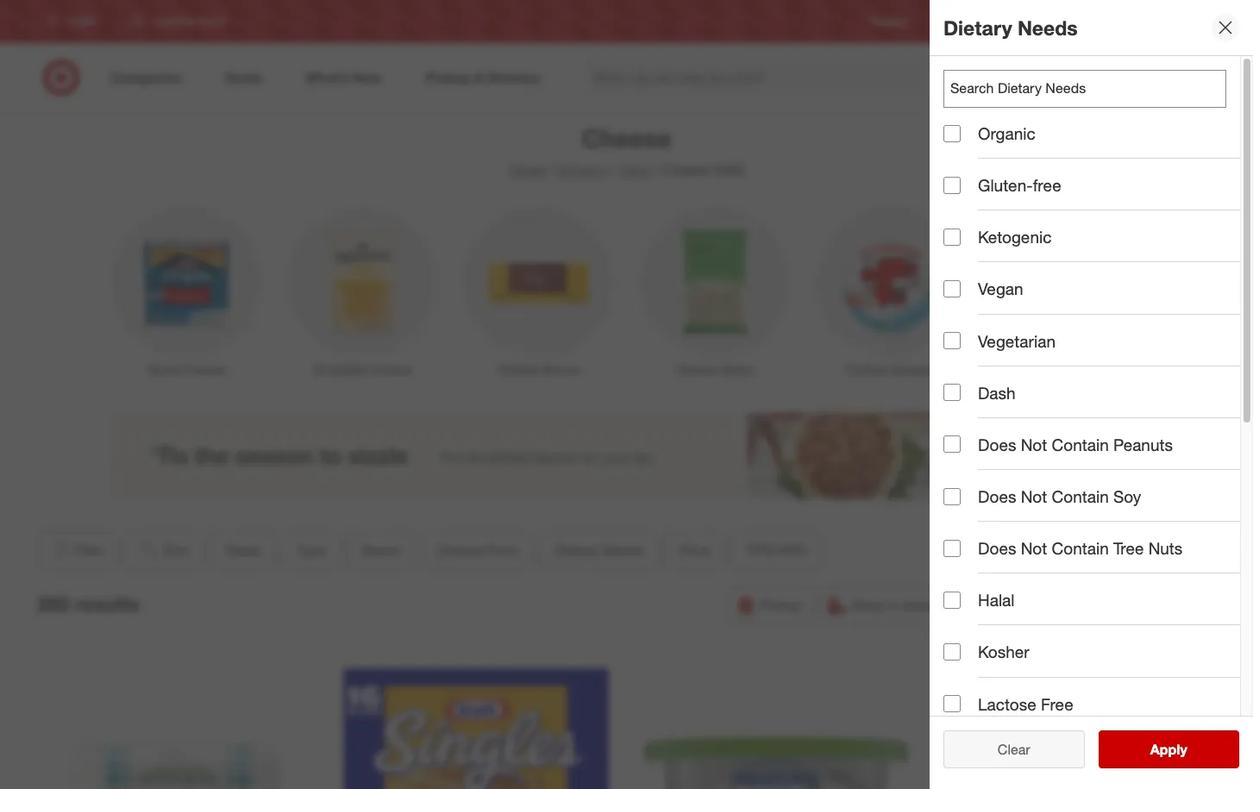 Task type: vqa. For each thing, say whether or not it's contained in the screenshot.
The Cheese Form
yes



Task type: describe. For each thing, give the bounding box(es) containing it.
search button
[[1001, 59, 1042, 100]]

contain for soy
[[1052, 487, 1109, 506]]

cheese left sticks
[[676, 362, 718, 377]]

Lactose Free checkbox
[[944, 696, 961, 713]]

target inside cheese target / grocery / dairy / cheese (285)
[[509, 161, 547, 179]]

sliced cheese
[[147, 362, 225, 377]]

does for does not contain peanuts
[[979, 435, 1017, 455]]

Halal checkbox
[[944, 592, 961, 609]]

sort
[[163, 542, 189, 559]]

cheese right grated
[[1067, 362, 1109, 377]]

weekly ad
[[937, 15, 986, 28]]

10
[[1197, 61, 1207, 72]]

shredded
[[313, 362, 367, 377]]

Kosher checkbox
[[944, 644, 961, 661]]

cheese left 'spreads' at the right top of page
[[846, 362, 888, 377]]

delivery
[[1051, 597, 1101, 614]]

pickup
[[760, 597, 802, 614]]

cheese form
[[435, 542, 518, 559]]

cheese right sliced at the left top of page
[[184, 362, 225, 377]]

sticks
[[721, 362, 754, 377]]

Dash checkbox
[[944, 384, 961, 401]]

dietary inside dialog
[[944, 15, 1013, 39]]

spreads
[[891, 362, 936, 377]]

10 link
[[1176, 59, 1214, 97]]

filter
[[74, 542, 104, 559]]

find
[[1168, 15, 1188, 28]]

lactose
[[979, 694, 1037, 714]]

dairy
[[620, 161, 652, 179]]

contain for peanuts
[[1052, 435, 1109, 455]]

Does Not Contain Peanuts checkbox
[[944, 436, 961, 453]]

same day delivery button
[[952, 587, 1112, 625]]

What can we help you find? suggestions appear below search field
[[583, 59, 1013, 97]]

redcard
[[1014, 15, 1055, 28]]

clear
[[998, 741, 1031, 758]]

3 / from the left
[[655, 161, 660, 179]]

peanuts
[[1114, 435, 1173, 455]]

ketogenic
[[979, 227, 1052, 247]]

kosher
[[979, 642, 1030, 662]]

cheese left blocks
[[498, 362, 539, 377]]

stores
[[1191, 15, 1221, 28]]

needs inside button
[[603, 542, 643, 559]]

fpo/apo button
[[732, 532, 822, 570]]

dietary needs dialog
[[930, 0, 1254, 790]]

grocery
[[558, 161, 608, 179]]

cheese form button
[[421, 532, 533, 570]]

advertisement region
[[109, 413, 1145, 500]]

shop in store
[[852, 597, 934, 614]]

shop
[[852, 597, 885, 614]]

clear button
[[944, 731, 1085, 769]]

same
[[984, 597, 1020, 614]]

dietary needs button
[[540, 532, 658, 570]]

2 / from the left
[[612, 161, 616, 179]]

grated
[[1027, 362, 1064, 377]]

cheese sticks link
[[627, 203, 803, 379]]

weekly
[[937, 15, 970, 28]]

not for does not contain peanuts
[[1021, 435, 1048, 455]]

285 results
[[37, 592, 139, 616]]

gluten-
[[979, 175, 1033, 195]]

find stores link
[[1168, 14, 1221, 29]]

day
[[1024, 597, 1048, 614]]

Organic checkbox
[[944, 125, 961, 142]]

Ketogenic checkbox
[[944, 229, 961, 246]]

blocks
[[543, 362, 579, 377]]

dietary needs inside dialog
[[944, 15, 1078, 39]]

Vegetarian checkbox
[[944, 332, 961, 350]]

fpo/apo
[[747, 542, 807, 559]]

285
[[37, 592, 70, 616]]

cheese blocks
[[498, 362, 579, 377]]

nuts
[[1149, 539, 1183, 558]]

ad
[[973, 15, 986, 28]]

sponsored
[[1094, 500, 1145, 513]]

registry link
[[871, 14, 909, 29]]

find stores
[[1168, 15, 1221, 28]]

apply
[[1151, 741, 1188, 758]]

cheese right shredded
[[370, 362, 412, 377]]

tree
[[1114, 539, 1145, 558]]

free
[[1041, 694, 1074, 714]]

filter button
[[37, 532, 117, 570]]



Task type: locate. For each thing, give the bounding box(es) containing it.
(285)
[[714, 161, 745, 179]]

soy
[[1114, 487, 1142, 506]]

does
[[979, 435, 1017, 455], [979, 487, 1017, 506], [979, 539, 1017, 558]]

contain
[[1052, 435, 1109, 455], [1052, 487, 1109, 506], [1052, 539, 1109, 558]]

3 does from the top
[[979, 539, 1017, 558]]

sliced cheese link
[[98, 203, 274, 379]]

cheese sticks
[[676, 362, 754, 377]]

dash
[[979, 383, 1016, 403]]

shredded cheese
[[313, 362, 412, 377]]

shredded mexican-style cheese - 8oz - good & gather™ image
[[944, 662, 1211, 790], [944, 662, 1211, 790]]

1 horizontal spatial dietary needs
[[944, 15, 1078, 39]]

halal
[[979, 590, 1015, 610]]

None text field
[[944, 70, 1227, 108]]

gluten-free
[[979, 175, 1062, 195]]

dietary left redcard link
[[944, 15, 1013, 39]]

deals button
[[211, 532, 275, 570]]

cheese
[[582, 123, 672, 154], [663, 161, 711, 179], [184, 362, 225, 377], [370, 362, 412, 377], [498, 362, 539, 377], [676, 362, 718, 377], [846, 362, 888, 377], [1067, 362, 1109, 377], [435, 542, 483, 559]]

1 horizontal spatial /
[[612, 161, 616, 179]]

does right does not contain peanuts checkbox
[[979, 435, 1017, 455]]

needs up search
[[1018, 15, 1078, 39]]

/ right "target" 'link'
[[550, 161, 555, 179]]

1 vertical spatial needs
[[603, 542, 643, 559]]

contain left tree
[[1052, 539, 1109, 558]]

dietary right form
[[555, 542, 599, 559]]

contain left soy
[[1052, 487, 1109, 506]]

store
[[903, 597, 934, 614]]

contain up does not contain soy
[[1052, 435, 1109, 455]]

2 not from the top
[[1021, 487, 1048, 506]]

0 horizontal spatial /
[[550, 161, 555, 179]]

0 horizontal spatial dietary
[[555, 542, 599, 559]]

0 horizontal spatial target
[[509, 161, 547, 179]]

does for does not contain tree nuts
[[979, 539, 1017, 558]]

target left circle
[[1083, 15, 1111, 28]]

weekly ad link
[[937, 14, 986, 29]]

shop in store button
[[820, 587, 945, 625]]

type
[[296, 542, 326, 559]]

0 vertical spatial does
[[979, 435, 1017, 455]]

Does Not Contain Soy checkbox
[[944, 488, 961, 505]]

2 vertical spatial not
[[1021, 539, 1048, 558]]

not for does not contain soy
[[1021, 487, 1048, 506]]

1 not from the top
[[1021, 435, 1048, 455]]

Does Not Contain Tree Nuts checkbox
[[944, 540, 961, 557]]

none text field inside dietary needs dialog
[[944, 70, 1227, 108]]

target left grocery link
[[509, 161, 547, 179]]

not for does not contain tree nuts
[[1021, 539, 1048, 558]]

/
[[550, 161, 555, 179], [612, 161, 616, 179], [655, 161, 660, 179]]

needs inside dialog
[[1018, 15, 1078, 39]]

grated cheese
[[1027, 362, 1109, 377]]

apply button
[[1099, 731, 1240, 769]]

search
[[1001, 70, 1042, 88]]

price button
[[665, 532, 725, 570]]

grocery link
[[558, 161, 608, 179]]

1 vertical spatial target
[[509, 161, 547, 179]]

does not contain tree nuts
[[979, 539, 1183, 558]]

brand button
[[347, 532, 414, 570]]

1 vertical spatial dietary
[[555, 542, 599, 559]]

1 / from the left
[[550, 161, 555, 179]]

2 vertical spatial does
[[979, 539, 1017, 558]]

does not contain peanuts
[[979, 435, 1173, 455]]

sort button
[[124, 532, 204, 570]]

target link
[[509, 161, 547, 179]]

1 horizontal spatial dietary
[[944, 15, 1013, 39]]

dietary needs inside button
[[555, 542, 643, 559]]

0 horizontal spatial needs
[[603, 542, 643, 559]]

lactose free
[[979, 694, 1074, 714]]

cheese spreads link
[[803, 203, 980, 379]]

not up does not contain soy
[[1021, 435, 1048, 455]]

cheese left (285)
[[663, 161, 711, 179]]

in
[[888, 597, 899, 614]]

2 contain from the top
[[1052, 487, 1109, 506]]

brand
[[362, 542, 399, 559]]

cheese inside button
[[435, 542, 483, 559]]

0 vertical spatial needs
[[1018, 15, 1078, 39]]

vegetarian
[[979, 331, 1056, 351]]

registry
[[871, 15, 909, 28]]

Gluten-free checkbox
[[944, 177, 961, 194]]

2 vertical spatial contain
[[1052, 539, 1109, 558]]

dietary
[[944, 15, 1013, 39], [555, 542, 599, 559]]

3 not from the top
[[1021, 539, 1048, 558]]

vegan
[[979, 279, 1024, 299]]

circle
[[1114, 15, 1140, 28]]

price
[[679, 542, 711, 559]]

form
[[487, 542, 518, 559]]

cheese left form
[[435, 542, 483, 559]]

redcard link
[[1014, 14, 1055, 29]]

philadelphia plant based cream cheese - 8oz image
[[644, 662, 909, 790], [644, 662, 909, 790]]

0 vertical spatial contain
[[1052, 435, 1109, 455]]

2 does from the top
[[979, 487, 1017, 506]]

1 vertical spatial contain
[[1052, 487, 1109, 506]]

3 contain from the top
[[1052, 539, 1109, 558]]

type button
[[282, 532, 340, 570]]

0 vertical spatial dietary
[[944, 15, 1013, 39]]

dairy link
[[620, 161, 652, 179]]

1 vertical spatial not
[[1021, 487, 1048, 506]]

contain for tree
[[1052, 539, 1109, 558]]

1 horizontal spatial needs
[[1018, 15, 1078, 39]]

dietary inside button
[[555, 542, 599, 559]]

needs left price button
[[603, 542, 643, 559]]

1 vertical spatial dietary needs
[[555, 542, 643, 559]]

1 vertical spatial does
[[979, 487, 1017, 506]]

0 vertical spatial target
[[1083, 15, 1111, 28]]

2 horizontal spatial /
[[655, 161, 660, 179]]

1 does from the top
[[979, 435, 1017, 455]]

cheese up dairy link
[[582, 123, 672, 154]]

needs
[[1018, 15, 1078, 39], [603, 542, 643, 559]]

0 vertical spatial not
[[1021, 435, 1048, 455]]

results
[[75, 592, 139, 616]]

same day delivery
[[984, 597, 1101, 614]]

does right does not contain tree nuts option
[[979, 539, 1017, 558]]

shredded cheese link
[[274, 203, 451, 379]]

/ right dairy link
[[655, 161, 660, 179]]

0 horizontal spatial dietary needs
[[555, 542, 643, 559]]

sliced
[[147, 362, 180, 377]]

pickup button
[[728, 587, 813, 625]]

cheese blocks link
[[451, 203, 627, 379]]

dietary needs
[[944, 15, 1078, 39], [555, 542, 643, 559]]

not up day
[[1021, 539, 1048, 558]]

free
[[1033, 175, 1062, 195]]

cheese spreads
[[846, 362, 936, 377]]

grated cheese link
[[980, 203, 1156, 379]]

cheese target / grocery / dairy / cheese (285)
[[509, 123, 745, 179]]

not down does not contain peanuts
[[1021, 487, 1048, 506]]

does not contain soy
[[979, 487, 1142, 506]]

1 horizontal spatial target
[[1083, 15, 1111, 28]]

/ left dairy link
[[612, 161, 616, 179]]

target circle
[[1083, 15, 1140, 28]]

does right does not contain soy option
[[979, 487, 1017, 506]]

montchevre goat cheese - 4oz image
[[43, 662, 309, 790], [43, 662, 309, 790]]

organic
[[979, 123, 1036, 143]]

deals
[[226, 542, 260, 559]]

does for does not contain soy
[[979, 487, 1017, 506]]

target
[[1083, 15, 1111, 28], [509, 161, 547, 179]]

kraft singles american cheese slices - 12oz/16ct image
[[343, 662, 609, 790], [343, 662, 609, 790]]

Vegan checkbox
[[944, 280, 961, 298]]

0 vertical spatial dietary needs
[[944, 15, 1078, 39]]

1 contain from the top
[[1052, 435, 1109, 455]]



